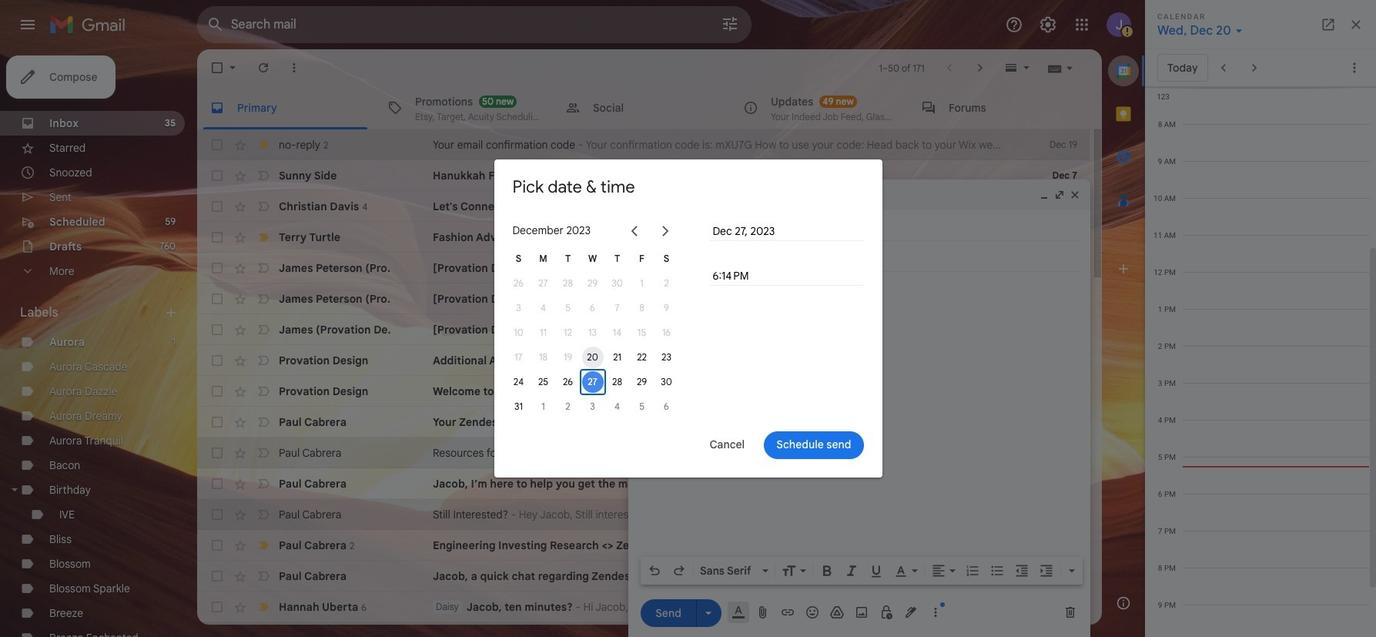 Task type: describe. For each thing, give the bounding box(es) containing it.
older image
[[973, 60, 988, 75]]

fri, nov 3, 2023, 7:38 am element
[[1052, 538, 1078, 553]]

7 column header from the left
[[654, 246, 679, 271]]

25 dec cell
[[531, 369, 556, 394]]

4 jan cell
[[605, 394, 630, 419]]

7 not important switch from the top
[[256, 384, 271, 399]]

1 jan cell
[[531, 394, 556, 419]]

cell for eighth not important switch from the top of the page
[[1035, 414, 1090, 430]]

cell for second not important switch from the bottom of the page
[[1035, 507, 1090, 522]]

0 horizontal spatial heading
[[20, 305, 163, 320]]

4 not important switch from the top
[[256, 291, 271, 307]]

updates, 49 new messages, tab
[[731, 86, 908, 129]]

6 jan cell
[[654, 394, 679, 419]]

cell for 5th not important switch from the top of the page
[[1035, 322, 1090, 337]]

cell for 6th not important switch from the bottom
[[1035, 384, 1090, 399]]

5 jan cell
[[630, 394, 654, 419]]

29 nov cell
[[580, 271, 605, 295]]

4 column header from the left
[[580, 246, 605, 271]]

11 not important switch from the top
[[256, 507, 271, 522]]

7 dec cell
[[605, 295, 630, 320]]

6 column header from the left
[[630, 246, 654, 271]]

12 dec cell
[[556, 320, 580, 345]]

26 dec cell
[[556, 369, 580, 394]]

8 dec cell
[[630, 295, 654, 320]]

3 jan cell
[[580, 394, 605, 419]]

21 dec cell
[[605, 345, 630, 369]]

forums tab
[[909, 86, 1089, 129]]

social tab
[[553, 86, 730, 129]]

2 column header from the left
[[531, 246, 556, 271]]

15 dec cell
[[630, 320, 654, 345]]

2 not important switch from the top
[[256, 199, 271, 214]]

28 dec cell
[[605, 369, 630, 394]]

17 dec cell
[[507, 345, 531, 369]]

1 column header from the left
[[507, 246, 531, 271]]

advanced search options image
[[715, 8, 746, 39]]

4 dec cell
[[531, 295, 556, 320]]

30 dec cell
[[654, 369, 679, 394]]

important according to google magic. switch
[[256, 230, 271, 245]]

29 dec cell
[[630, 369, 654, 394]]

primary tab
[[197, 86, 374, 129]]

20 dec cell
[[580, 345, 605, 369]]

10 not important switch from the top
[[256, 476, 271, 491]]



Task type: vqa. For each thing, say whether or not it's contained in the screenshot.
top more
no



Task type: locate. For each thing, give the bounding box(es) containing it.
3 dec cell
[[507, 295, 531, 320]]

19 dec cell
[[556, 345, 580, 369]]

3 important mainly because you often read messages with this label. switch from the top
[[256, 599, 271, 615]]

column header up the 6 dec cell
[[580, 246, 605, 271]]

27 nov cell
[[531, 271, 556, 295]]

31 dec cell
[[507, 394, 531, 419]]

28 nov cell
[[556, 271, 580, 295]]

tab list
[[1102, 49, 1146, 582], [197, 86, 1102, 129]]

7 cell from the top
[[1035, 476, 1090, 491]]

3 not important switch from the top
[[256, 260, 271, 276]]

13 dec cell
[[580, 320, 605, 345]]

1 important mainly because you often read messages with this label. switch from the top
[[256, 137, 271, 153]]

main content
[[197, 49, 1102, 637]]

5 cell from the top
[[1035, 414, 1090, 430]]

26 nov cell
[[507, 271, 531, 295]]

9 not important switch from the top
[[256, 445, 271, 461]]

search mail image
[[202, 11, 230, 39]]

23 dec cell
[[654, 345, 679, 369]]

row
[[197, 129, 1090, 160], [197, 160, 1090, 191], [197, 191, 1090, 222], [507, 215, 679, 246], [197, 222, 1090, 253], [197, 253, 1090, 283], [197, 283, 1090, 314], [197, 314, 1090, 345], [197, 345, 1090, 376], [197, 376, 1090, 407], [197, 407, 1090, 438], [197, 438, 1090, 468], [197, 468, 1090, 499], [197, 499, 1090, 530], [197, 530, 1090, 561], [197, 561, 1090, 592], [197, 592, 1090, 622], [197, 622, 1090, 637]]

10 dec cell
[[507, 320, 531, 345]]

not important switch
[[256, 168, 271, 183], [256, 199, 271, 214], [256, 260, 271, 276], [256, 291, 271, 307], [256, 322, 271, 337], [256, 353, 271, 368], [256, 384, 271, 399], [256, 414, 271, 430], [256, 445, 271, 461], [256, 476, 271, 491], [256, 507, 271, 522], [256, 569, 271, 584]]

0 vertical spatial important mainly because you often read messages with this label. switch
[[256, 137, 271, 153]]

column header
[[507, 246, 531, 271], [531, 246, 556, 271], [556, 246, 580, 271], [580, 246, 605, 271], [605, 246, 630, 271], [630, 246, 654, 271], [654, 246, 679, 271]]

navigation
[[0, 49, 197, 637]]

5 column header from the left
[[605, 246, 630, 271]]

11 dec cell
[[531, 320, 556, 345]]

3 column header from the left
[[556, 246, 580, 271]]

5 not important switch from the top
[[256, 322, 271, 337]]

2 vertical spatial important mainly because you often read messages with this label. switch
[[256, 599, 271, 615]]

30 nov cell
[[605, 271, 630, 295]]

27 dec cell
[[580, 369, 605, 394]]

1 vertical spatial heading
[[20, 305, 163, 320]]

1 cell from the top
[[1035, 291, 1090, 307]]

important mainly because you often read messages with this label. switch
[[256, 137, 271, 153], [256, 538, 271, 553], [256, 599, 271, 615]]

5 dec cell
[[556, 295, 580, 320]]

dialog
[[494, 159, 882, 477]]

cell for 9th not important switch from the top
[[1035, 445, 1090, 461]]

promotions, 50 new messages, tab
[[375, 86, 552, 129]]

cell for 10th not important switch from the top of the page
[[1035, 476, 1090, 491]]

column header up 3 dec cell
[[507, 246, 531, 271]]

18 dec cell
[[531, 345, 556, 369]]

1 horizontal spatial heading
[[513, 178, 635, 196]]

column header up 7 dec cell
[[605, 246, 630, 271]]

column header up 9 dec "cell"
[[654, 246, 679, 271]]

24 dec cell
[[507, 369, 531, 394]]

Date field
[[711, 223, 862, 240]]

heading
[[513, 178, 635, 196], [20, 305, 163, 320]]

grid
[[507, 246, 679, 419]]

1 not important switch from the top
[[256, 168, 271, 183]]

None search field
[[197, 6, 752, 43]]

3 cell from the top
[[1035, 353, 1090, 368]]

cell for 7th not important switch from the bottom
[[1035, 353, 1090, 368]]

2 jan cell
[[556, 394, 580, 419]]

settings image
[[1039, 15, 1058, 34]]

refresh image
[[256, 60, 271, 75]]

cell
[[1035, 291, 1090, 307], [1035, 322, 1090, 337], [1035, 353, 1090, 368], [1035, 384, 1090, 399], [1035, 414, 1090, 430], [1035, 445, 1090, 461], [1035, 476, 1090, 491], [1035, 507, 1090, 522]]

9 dec cell
[[654, 295, 679, 320]]

8 cell from the top
[[1035, 507, 1090, 522]]

16 dec cell
[[654, 320, 679, 345]]

2 dec cell
[[654, 271, 679, 295]]

column header up 4 dec cell
[[531, 246, 556, 271]]

6 dec cell
[[580, 295, 605, 320]]

1 dec cell
[[630, 271, 654, 295]]

1 vertical spatial important mainly because you often read messages with this label. switch
[[256, 538, 271, 553]]

2 cell from the top
[[1035, 322, 1090, 337]]

column header up 5 dec cell
[[556, 246, 580, 271]]

main menu image
[[18, 15, 37, 34]]

6 not important switch from the top
[[256, 353, 271, 368]]

12 not important switch from the top
[[256, 569, 271, 584]]

8 not important switch from the top
[[256, 414, 271, 430]]

2 important mainly because you often read messages with this label. switch from the top
[[256, 538, 271, 553]]

4 cell from the top
[[1035, 384, 1090, 399]]

22 dec cell
[[630, 345, 654, 369]]

cell for 4th not important switch from the top
[[1035, 291, 1090, 307]]

14 dec cell
[[605, 320, 630, 345]]

column header up 8 dec cell
[[630, 246, 654, 271]]

0 vertical spatial heading
[[513, 178, 635, 196]]

Time field
[[711, 267, 862, 284]]

toggle split pane mode image
[[1004, 60, 1019, 75]]

6 cell from the top
[[1035, 445, 1090, 461]]



